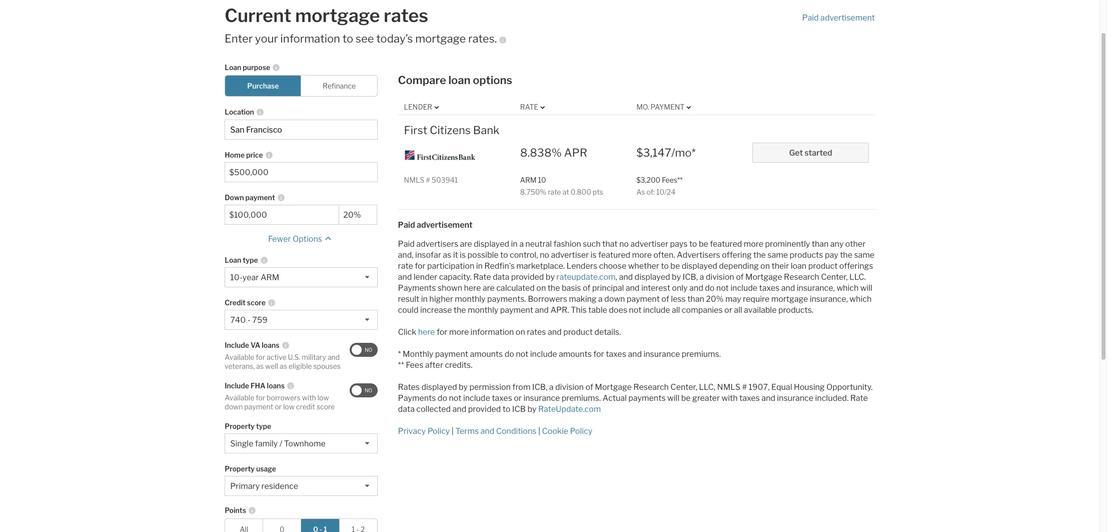 Task type: describe. For each thing, give the bounding box(es) containing it.
for inside available for active u.s. military and veterans, as well as eligible spouses
[[256, 353, 265, 362]]

housing
[[794, 383, 825, 392]]

principal
[[593, 283, 624, 293]]

8.838
[[521, 146, 552, 159]]

and down 'borrowers'
[[535, 305, 549, 315]]

home
[[225, 151, 245, 159]]

equal
[[772, 383, 793, 392]]

0 horizontal spatial advertiser
[[551, 250, 589, 260]]

residence
[[262, 482, 298, 491]]

center, inside the , and displayed by icb, a division of mortgage research center, llc. payments shown here are calculated on the basis of principal and interest only and do not include taxes and insurance, which will result in higher monthly payments. borrowers making a down payment of less than 20% may require mortgage insurance, which could increase the monthly payment and apr. this table does not include all companies or all available products.
[[822, 272, 848, 282]]

1 horizontal spatial as
[[280, 362, 287, 370]]

u.s.
[[288, 353, 300, 362]]

pay
[[825, 250, 839, 260]]

than inside the , and displayed by icb, a division of mortgage research center, llc. payments shown here are calculated on the basis of principal and interest only and do not include taxes and insurance, which will result in higher monthly payments. borrowers making a down payment of less than 20% may require mortgage insurance, which could increase the monthly payment and apr. this table does not include all companies or all available products.
[[688, 294, 705, 304]]

spouses
[[314, 362, 341, 370]]

payments.
[[488, 294, 526, 304]]

include va loans
[[225, 341, 280, 350]]

for inside available for borrowers with low down payment or low credit score
[[256, 394, 265, 402]]

the up 'borrowers'
[[548, 283, 560, 293]]

shown
[[438, 283, 463, 293]]

include inside the * monthly payment amounts do not include amounts for taxes and insurance premiums. ** fees after credits.
[[530, 350, 557, 359]]

their
[[772, 261, 790, 271]]

0 horizontal spatial here
[[418, 328, 435, 337]]

single family / townhome
[[230, 439, 326, 449]]

actual
[[603, 394, 627, 403]]

veterans,
[[225, 362, 255, 370]]

family
[[255, 439, 278, 449]]

or inside the , and displayed by icb, a division of mortgage research center, llc. payments shown here are calculated on the basis of principal and interest only and do not include taxes and insurance, which will result in higher monthly payments. borrowers making a down payment of less than 20% may require mortgage insurance, which could increase the monthly payment and apr. this table does not include all companies or all available products.
[[725, 305, 733, 315]]

include for include va loans
[[225, 341, 249, 350]]

rateupdate.com
[[539, 405, 601, 414]]

1 vertical spatial paid
[[398, 220, 415, 230]]

offerings
[[840, 261, 874, 271]]

purchase
[[247, 82, 279, 90]]

rate inside rate button
[[521, 103, 539, 111]]

rates.
[[469, 32, 497, 45]]

could
[[398, 305, 419, 315]]

1 vertical spatial advertisement
[[417, 220, 473, 230]]

current
[[225, 5, 292, 27]]

paid inside paid advertisement button
[[803, 13, 819, 22]]

and left interest
[[626, 283, 640, 293]]

to up advertisers
[[690, 239, 698, 249]]

that
[[603, 239, 618, 249]]

of down depending
[[736, 272, 744, 282]]

Refinance radio
[[301, 75, 378, 97]]

data inside "paid advertisers are displayed in a neutral fashion such that no advertiser pays to be featured more prominently than any other and, insofar as it is possible to control, no advertiser is featured more often. advertisers offering the same products pay the same rate for participation in redfin's marketplace. lenders choose whether to be displayed depending on their loan product offerings and lender capacity. rate data provided by"
[[493, 272, 510, 282]]

privacy policy link
[[398, 427, 450, 436]]

neutral
[[526, 239, 552, 249]]

0 horizontal spatial paid advertisement
[[398, 220, 473, 230]]

click
[[398, 328, 417, 337]]

and inside the * monthly payment amounts do not include amounts for taxes and insurance premiums. ** fees after credits.
[[628, 350, 642, 359]]

0 vertical spatial be
[[699, 239, 709, 249]]

than inside "paid advertisers are displayed in a neutral fashion such that no advertiser pays to be featured more prominently than any other and, insofar as it is possible to control, no advertiser is featured more often. advertisers offering the same products pay the same rate for participation in redfin's marketplace. lenders choose whether to be displayed depending on their loan product offerings and lender capacity. rate data provided by"
[[812, 239, 829, 249]]

0 vertical spatial featured
[[710, 239, 742, 249]]

option group for loan purpose
[[225, 75, 378, 97]]

taxes down '1907,'
[[740, 394, 760, 403]]

loans for include fha loans
[[267, 382, 285, 390]]

0 vertical spatial mortgage
[[295, 5, 380, 27]]

products.
[[779, 305, 814, 315]]

division inside the , and displayed by icb, a division of mortgage research center, llc. payments shown here are calculated on the basis of principal and interest only and do not include taxes and insurance, which will result in higher monthly payments. borrowers making a down payment of less than 20% may require mortgage insurance, which could increase the monthly payment and apr. this table does not include all companies or all available products.
[[706, 272, 735, 282]]

and down apr.
[[548, 328, 562, 337]]

only
[[672, 283, 688, 293]]

well
[[265, 362, 278, 370]]

for inside "paid advertisers are displayed in a neutral fashion such that no advertiser pays to be featured more prominently than any other and, insofar as it is possible to control, no advertiser is featured more often. advertisers offering the same products pay the same rate for participation in redfin's marketplace. lenders choose whether to be displayed depending on their loan product offerings and lender capacity. rate data provided by"
[[415, 261, 426, 271]]

0 horizontal spatial nmls
[[404, 176, 425, 184]]

capacity.
[[439, 272, 472, 282]]

a down advertisers
[[700, 272, 704, 282]]

8.750
[[521, 188, 540, 196]]

increase
[[420, 305, 452, 315]]

0 vertical spatial score
[[247, 298, 266, 307]]

1 vertical spatial be
[[671, 261, 680, 271]]

this
[[571, 305, 587, 315]]

include up may
[[731, 283, 758, 293]]

1 horizontal spatial low
[[318, 394, 329, 402]]

bank
[[473, 123, 500, 136]]

control,
[[510, 250, 538, 260]]

0 horizontal spatial on
[[516, 328, 526, 337]]

require
[[743, 294, 770, 304]]

are inside "paid advertisers are displayed in a neutral fashion such that no advertiser pays to be featured more prominently than any other and, insofar as it is possible to control, no advertiser is featured more often. advertisers offering the same products pay the same rate for participation in redfin's marketplace. lenders choose whether to be displayed depending on their loan product offerings and lender capacity. rate data provided by"
[[460, 239, 472, 249]]

for right here link
[[437, 328, 448, 337]]

1 | from the left
[[452, 427, 454, 436]]

to up redfin's
[[501, 250, 508, 260]]

1 vertical spatial no
[[540, 250, 550, 260]]

fewer options
[[268, 234, 322, 244]]

here inside the , and displayed by icb, a division of mortgage research center, llc. payments shown here are calculated on the basis of principal and interest only and do not include taxes and insurance, which will result in higher monthly payments. borrowers making a down payment of less than 20% may require mortgage insurance, which could increase the monthly payment and apr. this table does not include all companies or all available products.
[[464, 283, 481, 293]]

1 vertical spatial information
[[471, 328, 514, 337]]

do inside the , and displayed by icb, a division of mortgage research center, llc. payments shown here are calculated on the basis of principal and interest only and do not include taxes and insurance, which will result in higher monthly payments. borrowers making a down payment of less than 20% may require mortgage insurance, which could increase the monthly payment and apr. this table does not include all companies or all available products.
[[705, 283, 715, 293]]

property usage element
[[225, 459, 373, 476]]

the right the offering
[[754, 250, 766, 260]]

or inside available for borrowers with low down payment or low credit score
[[275, 402, 282, 411]]

included.
[[816, 394, 849, 403]]

0 vertical spatial insurance,
[[797, 283, 835, 293]]

data inside the rates displayed by permission from icb, a division of mortgage research center, llc, nmls # 1907, equal housing opportunity. payments do not include taxes or insurance premiums. actual payments will be greater with taxes and insurance included. rate data collected and provided to icb by
[[398, 405, 415, 414]]

1 - 2 radio
[[339, 519, 378, 532]]

not up 20%
[[717, 283, 729, 293]]

with inside the rates displayed by permission from icb, a division of mortgage research center, llc, nmls # 1907, equal housing opportunity. payments do not include taxes or insurance premiums. actual payments will be greater with taxes and insurance included. rate data collected and provided to icb by
[[722, 394, 738, 403]]

va
[[251, 341, 260, 350]]

740 - 759
[[230, 315, 268, 325]]

# inside the rates displayed by permission from icb, a division of mortgage research center, llc, nmls # 1907, equal housing opportunity. payments do not include taxes or insurance premiums. actual payments will be greater with taxes and insurance included. rate data collected and provided to icb by
[[743, 383, 747, 392]]

10-
[[230, 273, 243, 282]]

a up table
[[599, 294, 603, 304]]

pays
[[670, 239, 688, 249]]

**
[[398, 361, 404, 370]]

loan for loan type
[[225, 256, 241, 264]]

for inside the * monthly payment amounts do not include amounts for taxes and insurance premiums. ** fees after credits.
[[594, 350, 605, 359]]

get
[[790, 148, 803, 158]]

8.838 % apr
[[521, 146, 588, 159]]

1 horizontal spatial advertiser
[[631, 239, 669, 249]]

property for single family / townhome
[[225, 422, 255, 431]]

$3,200 fees** as of: 10/24
[[637, 176, 683, 196]]

1 vertical spatial which
[[850, 294, 872, 304]]

be inside the rates displayed by permission from icb, a division of mortgage research center, llc, nmls # 1907, equal housing opportunity. payments do not include taxes or insurance premiums. actual payments will be greater with taxes and insurance included. rate data collected and provided to icb by
[[682, 394, 691, 403]]

and down '1907,'
[[762, 394, 776, 403]]

0 vertical spatial monthly
[[455, 294, 486, 304]]

rate inside "paid advertisers are displayed in a neutral fashion such that no advertiser pays to be featured more prominently than any other and, insofar as it is possible to control, no advertiser is featured more often. advertisers offering the same products pay the same rate for participation in redfin's marketplace. lenders choose whether to be displayed depending on their loan product offerings and lender capacity. rate data provided by"
[[398, 261, 413, 271]]

0 radio
[[263, 519, 302, 532]]

primary
[[230, 482, 260, 491]]

2 same from the left
[[855, 250, 875, 260]]

10/24
[[657, 188, 676, 196]]

options
[[293, 234, 322, 244]]

0 horizontal spatial rates
[[384, 5, 429, 27]]

with inside available for borrowers with low down payment or low credit score
[[302, 394, 316, 402]]

payment
[[651, 103, 685, 111]]

provided inside the rates displayed by permission from icb, a division of mortgage research center, llc, nmls # 1907, equal housing opportunity. payments do not include taxes or insurance premiums. actual payments will be greater with taxes and insurance included. rate data collected and provided to icb by
[[468, 405, 501, 414]]

a inside "paid advertisers are displayed in a neutral fashion such that no advertiser pays to be featured more prominently than any other and, insofar as it is possible to control, no advertiser is featured more often. advertisers offering the same products pay the same rate for participation in redfin's marketplace. lenders choose whether to be displayed depending on their loan product offerings and lender capacity. rate data provided by"
[[520, 239, 524, 249]]

0 horizontal spatial as
[[256, 362, 264, 370]]

options
[[473, 74, 513, 87]]

2 vertical spatial more
[[449, 328, 469, 337]]

0 horizontal spatial insurance
[[524, 394, 560, 403]]

taxes inside the * monthly payment amounts do not include amounts for taxes and insurance premiums. ** fees after credits.
[[606, 350, 627, 359]]

in inside the , and displayed by icb, a division of mortgage research center, llc. payments shown here are calculated on the basis of principal and interest only and do not include taxes and insurance, which will result in higher monthly payments. borrowers making a down payment of less than 20% may require mortgage insurance, which could increase the monthly payment and apr. this table does not include all companies or all available products.
[[421, 294, 428, 304]]

* monthly payment amounts do not include amounts for taxes and insurance premiums. ** fees after credits.
[[398, 350, 721, 370]]

advertisement inside button
[[821, 13, 876, 22]]

1 horizontal spatial paid advertisement
[[803, 13, 876, 22]]

credit score
[[225, 298, 266, 307]]

pts
[[593, 188, 604, 196]]

type for year
[[243, 256, 258, 264]]

collected
[[417, 405, 451, 414]]

/
[[280, 439, 282, 449]]

and up products.
[[782, 283, 796, 293]]

choose
[[599, 261, 627, 271]]

loan for loan purpose
[[225, 63, 241, 72]]

the right increase
[[454, 305, 466, 315]]

2 amounts from the left
[[559, 350, 592, 359]]

paid inside "paid advertisers are displayed in a neutral fashion such that no advertiser pays to be featured more prominently than any other and, insofar as it is possible to control, no advertiser is featured more often. advertisers offering the same products pay the same rate for participation in redfin's marketplace. lenders choose whether to be displayed depending on their loan product offerings and lender capacity. rate data provided by"
[[398, 239, 415, 249]]

nmls inside the rates displayed by permission from icb, a division of mortgage research center, llc, nmls # 1907, equal housing opportunity. payments do not include taxes or insurance premiums. actual payments will be greater with taxes and insurance included. rate data collected and provided to icb by
[[718, 383, 741, 392]]

0 - 1 radio
[[301, 519, 340, 532]]

1 horizontal spatial mortgage
[[416, 32, 466, 45]]

by right icb
[[528, 405, 537, 414]]

include down interest
[[644, 305, 671, 315]]

a inside the rates displayed by permission from icb, a division of mortgage research center, llc, nmls # 1907, equal housing opportunity. payments do not include taxes or insurance premiums. actual payments will be greater with taxes and insurance included. rate data collected and provided to icb by
[[550, 383, 554, 392]]

mo. payment
[[637, 103, 685, 111]]

to down often.
[[661, 261, 669, 271]]

loan purpose
[[225, 63, 270, 72]]

fashion
[[554, 239, 582, 249]]

center, inside the rates displayed by permission from icb, a division of mortgage research center, llc, nmls # 1907, equal housing opportunity. payments do not include taxes or insurance premiums. actual payments will be greater with taxes and insurance included. rate data collected and provided to icb by
[[671, 383, 698, 392]]

often.
[[654, 250, 676, 260]]

and right terms
[[481, 427, 495, 436]]

icb, inside the rates displayed by permission from icb, a division of mortgage research center, llc, nmls # 1907, equal housing opportunity. payments do not include taxes or insurance premiums. actual payments will be greater with taxes and insurance included. rate data collected and provided to icb by
[[533, 383, 548, 392]]

10
[[538, 176, 546, 184]]

$3,147 /mo*
[[637, 146, 696, 159]]

single
[[230, 439, 254, 449]]

include for include fha loans
[[225, 382, 249, 390]]

icb
[[513, 405, 526, 414]]

credit
[[296, 402, 315, 411]]

available for payment
[[225, 394, 254, 402]]

and right only
[[690, 283, 704, 293]]

0 horizontal spatial loan
[[449, 74, 471, 87]]

fees**
[[662, 176, 683, 184]]

it
[[453, 250, 458, 260]]

displayed up possible
[[474, 239, 510, 249]]

borrowers
[[267, 394, 301, 402]]

down payment element
[[339, 187, 372, 205]]

by inside the , and displayed by icb, a division of mortgage research center, llc. payments shown here are calculated on the basis of principal and interest only and do not include taxes and insurance, which will result in higher monthly payments. borrowers making a down payment of less than 20% may require mortgage insurance, which could increase the monthly payment and apr. this table does not include all companies or all available products.
[[672, 272, 681, 282]]

provided inside "paid advertisers are displayed in a neutral fashion such that no advertiser pays to be featured more prominently than any other and, insofar as it is possible to control, no advertiser is featured more often. advertisers offering the same products pay the same rate for participation in redfin's marketplace. lenders choose whether to be displayed depending on their loan product offerings and lender capacity. rate data provided by"
[[511, 272, 544, 282]]

possible
[[468, 250, 499, 260]]

on inside the , and displayed by icb, a division of mortgage research center, llc. payments shown here are calculated on the basis of principal and interest only and do not include taxes and insurance, which will result in higher monthly payments. borrowers making a down payment of less than 20% may require mortgage insurance, which could increase the monthly payment and apr. this table does not include all companies or all available products.
[[537, 283, 546, 293]]

1 horizontal spatial rates
[[527, 328, 546, 337]]

mo. payment button
[[637, 102, 694, 112]]

the down "any"
[[841, 250, 853, 260]]

premiums. inside the rates displayed by permission from icb, a division of mortgage research center, llc, nmls # 1907, equal housing opportunity. payments do not include taxes or insurance premiums. actual payments will be greater with taxes and insurance included. rate data collected and provided to icb by
[[562, 394, 601, 403]]

2 down payment text field from the left
[[344, 210, 373, 220]]

loans for include va loans
[[262, 341, 280, 350]]

arm inside arm 10 8.750 % rate at 0.800 pts
[[521, 176, 537, 184]]

and up terms
[[453, 405, 467, 414]]

premiums. inside the * monthly payment amounts do not include amounts for taxes and insurance premiums. ** fees after credits.
[[682, 350, 721, 359]]

1 vertical spatial monthly
[[468, 305, 499, 315]]

$3,147
[[637, 146, 672, 159]]

0 vertical spatial more
[[744, 239, 764, 249]]

your
[[255, 32, 278, 45]]

do inside the rates displayed by permission from icb, a division of mortgage research center, llc, nmls # 1907, equal housing opportunity. payments do not include taxes or insurance premiums. actual payments will be greater with taxes and insurance included. rate data collected and provided to icb by
[[438, 394, 448, 403]]

townhome
[[284, 439, 326, 449]]

rateupdate.com link
[[539, 405, 601, 414]]

will inside the rates displayed by permission from icb, a division of mortgage research center, llc, nmls # 1907, equal housing opportunity. payments do not include taxes or insurance premiums. actual payments will be greater with taxes and insurance included. rate data collected and provided to icb by
[[668, 394, 680, 403]]

nmls # 503941
[[404, 176, 458, 184]]

2 horizontal spatial insurance
[[778, 394, 814, 403]]

not right does
[[629, 305, 642, 315]]

$3,200
[[637, 176, 661, 184]]

1 vertical spatial insurance,
[[810, 294, 848, 304]]

1 is from the left
[[460, 250, 466, 260]]

759
[[252, 315, 268, 325]]

payment down payments. at the bottom
[[500, 305, 534, 315]]

0 vertical spatial which
[[837, 283, 859, 293]]

0 horizontal spatial information
[[281, 32, 340, 45]]



Task type: locate. For each thing, give the bounding box(es) containing it.
type up year
[[243, 256, 258, 264]]

1 with from the left
[[302, 394, 316, 402]]

0 horizontal spatial featured
[[599, 250, 631, 260]]

Down payment text field
[[229, 210, 335, 220], [344, 210, 373, 220]]

mortgage up products.
[[772, 294, 809, 304]]

2 horizontal spatial as
[[443, 250, 452, 260]]

1 vertical spatial available
[[225, 394, 254, 402]]

advertiser up often.
[[631, 239, 669, 249]]

1 horizontal spatial is
[[591, 250, 597, 260]]

of down rateupdate.com
[[583, 283, 591, 293]]

available for active u.s. military and veterans, as well as eligible spouses
[[225, 353, 341, 370]]

2 include from the top
[[225, 382, 249, 390]]

option group containing purchase
[[225, 75, 378, 97]]

payments up "result"
[[398, 283, 436, 293]]

as left well
[[256, 362, 264, 370]]

# left 503941
[[426, 176, 430, 184]]

0 horizontal spatial amounts
[[470, 350, 503, 359]]

taxes up the require at the bottom of page
[[760, 283, 780, 293]]

result
[[398, 294, 420, 304]]

such
[[583, 239, 601, 249]]

down up 'property type'
[[225, 402, 243, 411]]

down payment text field up fewer
[[229, 210, 335, 220]]

1 horizontal spatial on
[[537, 283, 546, 293]]

more up the offering
[[744, 239, 764, 249]]

down inside available for borrowers with low down payment or low credit score
[[225, 402, 243, 411]]

0 horizontal spatial rate
[[474, 272, 491, 282]]

20%
[[706, 294, 724, 304]]

first
[[404, 123, 428, 136]]

usage
[[256, 465, 276, 473]]

center,
[[822, 272, 848, 282], [671, 383, 698, 392]]

type up family
[[256, 422, 271, 431]]

Purchase radio
[[225, 75, 302, 97]]

featured up the offering
[[710, 239, 742, 249]]

citizens
[[430, 123, 471, 136]]

today's
[[377, 32, 413, 45]]

property up "single"
[[225, 422, 255, 431]]

of left less
[[662, 294, 670, 304]]

mortgage inside the , and displayed by icb, a division of mortgage research center, llc. payments shown here are calculated on the basis of principal and interest only and do not include taxes and insurance, which will result in higher monthly payments. borrowers making a down payment of less than 20% may require mortgage insurance, which could increase the monthly payment and apr. this table does not include all companies or all available products.
[[772, 294, 809, 304]]

% inside arm 10 8.750 % rate at 0.800 pts
[[540, 188, 547, 196]]

mortgage
[[746, 272, 783, 282], [595, 383, 632, 392]]

available inside available for borrowers with low down payment or low credit score
[[225, 394, 254, 402]]

503941
[[432, 176, 458, 184]]

0 vertical spatial arm
[[521, 176, 537, 184]]

1 horizontal spatial #
[[743, 383, 747, 392]]

| left cookie
[[539, 427, 541, 436]]

on up 'borrowers'
[[537, 283, 546, 293]]

payment right down
[[246, 193, 275, 202]]

Home price text field
[[229, 168, 373, 177]]

is
[[460, 250, 466, 260], [591, 250, 597, 260]]

be left greater
[[682, 394, 691, 403]]

may
[[726, 294, 742, 304]]

0 vertical spatial icb,
[[683, 272, 698, 282]]

0 vertical spatial research
[[784, 272, 820, 282]]

1 horizontal spatial division
[[706, 272, 735, 282]]

0 vertical spatial rates
[[384, 5, 429, 27]]

rate down redfin's
[[474, 272, 491, 282]]

insurance down the from
[[524, 394, 560, 403]]

0 horizontal spatial division
[[556, 383, 584, 392]]

interest
[[642, 283, 671, 293]]

loans up borrowers
[[267, 382, 285, 390]]

property for primary residence
[[225, 465, 255, 473]]

credits.
[[445, 361, 473, 370]]

available inside available for active u.s. military and veterans, as well as eligible spouses
[[225, 353, 254, 362]]

arm
[[521, 176, 537, 184], [261, 273, 279, 282]]

mortgage inside the rates displayed by permission from icb, a division of mortgage research center, llc, nmls # 1907, equal housing opportunity. payments do not include taxes or insurance premiums. actual payments will be greater with taxes and insurance included. rate data collected and provided to icb by
[[595, 383, 632, 392]]

low down spouses
[[318, 394, 329, 402]]

taxes down details.
[[606, 350, 627, 359]]

greater
[[693, 394, 720, 403]]

2 loan from the top
[[225, 256, 241, 264]]

#
[[426, 176, 430, 184], [743, 383, 747, 392]]

arm right year
[[261, 273, 279, 282]]

payment up credits.
[[435, 350, 469, 359]]

center, left llc,
[[671, 383, 698, 392]]

here
[[464, 283, 481, 293], [418, 328, 435, 337]]

0 horizontal spatial mortgage
[[295, 5, 380, 27]]

eligible
[[289, 362, 312, 370]]

1 vertical spatial rate
[[398, 261, 413, 271]]

1 vertical spatial loan
[[225, 256, 241, 264]]

rate
[[521, 103, 539, 111], [474, 272, 491, 282], [851, 394, 868, 403]]

% left "apr"
[[552, 146, 562, 159]]

as inside "paid advertisers are displayed in a neutral fashion such that no advertiser pays to be featured more prominently than any other and, insofar as it is possible to control, no advertiser is featured more often. advertisers offering the same products pay the same rate for participation in redfin's marketplace. lenders choose whether to be displayed depending on their loan product offerings and lender capacity. rate data provided by"
[[443, 250, 452, 260]]

0 vertical spatial advertiser
[[631, 239, 669, 249]]

to left 'see'
[[343, 32, 353, 45]]

0 vertical spatial here
[[464, 283, 481, 293]]

llc.
[[850, 272, 866, 282]]

and inside "paid advertisers are displayed in a neutral fashion such that no advertiser pays to be featured more prominently than any other and, insofar as it is possible to control, no advertiser is featured more often. advertisers offering the same products pay the same rate for participation in redfin's marketplace. lenders choose whether to be displayed depending on their loan product offerings and lender capacity. rate data provided by"
[[398, 272, 412, 282]]

information down payments. at the bottom
[[471, 328, 514, 337]]

and right ,
[[619, 272, 633, 282]]

loan inside "paid advertisers are displayed in a neutral fashion such that no advertiser pays to be featured more prominently than any other and, insofar as it is possible to control, no advertiser is featured more often. advertisers offering the same products pay the same rate for participation in redfin's marketplace. lenders choose whether to be displayed depending on their loan product offerings and lender capacity. rate data provided by"
[[791, 261, 807, 271]]

loan down products
[[791, 261, 807, 271]]

0 horizontal spatial provided
[[468, 405, 501, 414]]

fees
[[406, 361, 424, 370]]

option group up state, city, county, zip search field
[[225, 75, 378, 97]]

displayed down after
[[422, 383, 457, 392]]

be up advertisers
[[699, 239, 709, 249]]

payment inside the * monthly payment amounts do not include amounts for taxes and insurance premiums. ** fees after credits.
[[435, 350, 469, 359]]

insurance inside the * monthly payment amounts do not include amounts for taxes and insurance premiums. ** fees after credits.
[[644, 350, 680, 359]]

0 horizontal spatial |
[[452, 427, 454, 436]]

0 vertical spatial will
[[861, 283, 873, 293]]

for down va
[[256, 353, 265, 362]]

0 horizontal spatial center,
[[671, 383, 698, 392]]

as down active
[[280, 362, 287, 370]]

0 vertical spatial division
[[706, 272, 735, 282]]

and inside available for active u.s. military and veterans, as well as eligible spouses
[[328, 353, 340, 362]]

displayed inside the , and displayed by icb, a division of mortgage research center, llc. payments shown here are calculated on the basis of principal and interest only and do not include taxes and insurance, which will result in higher monthly payments. borrowers making a down payment of less than 20% may require mortgage insurance, which could increase the monthly payment and apr. this table does not include all companies or all available products.
[[635, 272, 671, 282]]

1 amounts from the left
[[470, 350, 503, 359]]

loan left purpose
[[225, 63, 241, 72]]

2 vertical spatial on
[[516, 328, 526, 337]]

advertiser down fashion
[[551, 250, 589, 260]]

loan up 10- at the left bottom
[[225, 256, 241, 264]]

are inside the , and displayed by icb, a division of mortgage research center, llc. payments shown here are calculated on the basis of principal and interest only and do not include taxes and insurance, which will result in higher monthly payments. borrowers making a down payment of less than 20% may require mortgage insurance, which could increase the monthly payment and apr. this table does not include all companies or all available products.
[[483, 283, 495, 293]]

offering
[[722, 250, 752, 260]]

by inside "paid advertisers are displayed in a neutral fashion such that no advertiser pays to be featured more prominently than any other and, insofar as it is possible to control, no advertiser is featured more often. advertisers offering the same products pay the same rate for participation in redfin's marketplace. lenders choose whether to be displayed depending on their loan product offerings and lender capacity. rate data provided by"
[[546, 272, 555, 282]]

as
[[637, 188, 645, 196]]

low
[[318, 394, 329, 402], [283, 402, 295, 411]]

will down llc.
[[861, 283, 873, 293]]

payment down interest
[[627, 294, 660, 304]]

0 horizontal spatial or
[[275, 402, 282, 411]]

1 vertical spatial rates
[[527, 328, 546, 337]]

see
[[356, 32, 374, 45]]

include
[[225, 341, 249, 350], [225, 382, 249, 390]]

0 vertical spatial than
[[812, 239, 829, 249]]

0 horizontal spatial policy
[[428, 427, 450, 436]]

0 vertical spatial do
[[705, 283, 715, 293]]

privacy policy | terms and conditions | cookie policy
[[398, 427, 593, 436]]

1 horizontal spatial provided
[[511, 272, 544, 282]]

and up the rates displayed by permission from icb, a division of mortgage research center, llc, nmls # 1907, equal housing opportunity. payments do not include taxes or insurance premiums. actual payments will be greater with taxes and insurance included. rate data collected and provided to icb by
[[628, 350, 642, 359]]

1 vertical spatial #
[[743, 383, 747, 392]]

or inside the rates displayed by permission from icb, a division of mortgage research center, llc, nmls # 1907, equal housing opportunity. payments do not include taxes or insurance premiums. actual payments will be greater with taxes and insurance included. rate data collected and provided to icb by
[[514, 394, 522, 403]]

other
[[846, 239, 866, 249]]

a up "rateupdate.com"
[[550, 383, 554, 392]]

available up veterans,
[[225, 353, 254, 362]]

2 vertical spatial in
[[421, 294, 428, 304]]

loan
[[449, 74, 471, 87], [791, 261, 807, 271]]

center, down pay
[[822, 272, 848, 282]]

not inside the rates displayed by permission from icb, a division of mortgage research center, llc, nmls # 1907, equal housing opportunity. payments do not include taxes or insurance premiums. actual payments will be greater with taxes and insurance included. rate data collected and provided to icb by
[[449, 394, 462, 403]]

down inside the , and displayed by icb, a division of mortgage research center, llc. payments shown here are calculated on the basis of principal and interest only and do not include taxes and insurance, which will result in higher monthly payments. borrowers making a down payment of less than 20% may require mortgage insurance, which could increase the monthly payment and apr. this table does not include all companies or all available products.
[[605, 294, 625, 304]]

type for family
[[256, 422, 271, 431]]

property up primary
[[225, 465, 255, 473]]

click here for more information on rates and product details.
[[398, 328, 621, 337]]

1 payments from the top
[[398, 283, 436, 293]]

1 horizontal spatial no
[[620, 239, 629, 249]]

of up "rateupdate.com"
[[586, 383, 594, 392]]

0 horizontal spatial product
[[564, 328, 593, 337]]

depending
[[719, 261, 759, 271]]

do down click here for more information on rates and product details.
[[505, 350, 515, 359]]

1907,
[[749, 383, 770, 392]]

1 horizontal spatial score
[[317, 402, 335, 411]]

0 horizontal spatial low
[[283, 402, 295, 411]]

2 is from the left
[[591, 250, 597, 260]]

payments down rates
[[398, 394, 436, 403]]

1 vertical spatial are
[[483, 283, 495, 293]]

rateupdate.com link
[[557, 272, 616, 282]]

making
[[569, 294, 597, 304]]

0 vertical spatial no
[[620, 239, 629, 249]]

1 loan from the top
[[225, 63, 241, 72]]

1 all from the left
[[672, 305, 681, 315]]

1 horizontal spatial insurance
[[644, 350, 680, 359]]

low down borrowers
[[283, 402, 295, 411]]

1 vertical spatial research
[[634, 383, 669, 392]]

from
[[513, 383, 531, 392]]

2 vertical spatial be
[[682, 394, 691, 403]]

2 policy from the left
[[570, 427, 593, 436]]

division inside the rates displayed by permission from icb, a division of mortgage research center, llc, nmls # 1907, equal housing opportunity. payments do not include taxes or insurance premiums. actual payments will be greater with taxes and insurance included. rate data collected and provided to icb by
[[556, 383, 584, 392]]

2 payments from the top
[[398, 394, 436, 403]]

premiums. up llc,
[[682, 350, 721, 359]]

All radio
[[225, 519, 263, 532]]

research up payments
[[634, 383, 669, 392]]

rate inside arm 10 8.750 % rate at 0.800 pts
[[548, 188, 561, 196]]

payment down fha in the bottom of the page
[[244, 402, 273, 411]]

rate button
[[521, 102, 548, 112]]

1 option group from the top
[[225, 75, 378, 97]]

amounts
[[470, 350, 503, 359], [559, 350, 592, 359]]

1 include from the top
[[225, 341, 249, 350]]

1 vertical spatial icb,
[[533, 383, 548, 392]]

0 vertical spatial available
[[225, 353, 254, 362]]

option group
[[225, 75, 378, 97], [225, 519, 378, 532]]

or
[[725, 305, 733, 315], [514, 394, 522, 403], [275, 402, 282, 411]]

0 horizontal spatial than
[[688, 294, 705, 304]]

year
[[243, 273, 259, 282]]

include inside the rates displayed by permission from icb, a division of mortgage research center, llc, nmls # 1907, equal housing opportunity. payments do not include taxes or insurance premiums. actual payments will be greater with taxes and insurance included. rate data collected and provided to icb by
[[463, 394, 490, 403]]

terms
[[456, 427, 479, 436]]

2 horizontal spatial or
[[725, 305, 733, 315]]

1 vertical spatial than
[[688, 294, 705, 304]]

research
[[784, 272, 820, 282], [634, 383, 669, 392]]

same up their
[[768, 250, 788, 260]]

does
[[609, 305, 628, 315]]

research inside the , and displayed by icb, a division of mortgage research center, llc. payments shown here are calculated on the basis of principal and interest only and do not include taxes and insurance, which will result in higher monthly payments. borrowers making a down payment of less than 20% may require mortgage insurance, which could increase the monthly payment and apr. this table does not include all companies or all available products.
[[784, 272, 820, 282]]

table
[[589, 305, 608, 315]]

basis
[[562, 283, 581, 293]]

policy down "rateupdate.com"
[[570, 427, 593, 436]]

available for borrowers with low down payment or low credit score
[[225, 394, 335, 411]]

all
[[672, 305, 681, 315], [734, 305, 743, 315]]

available
[[225, 353, 254, 362], [225, 394, 254, 402]]

1 same from the left
[[768, 250, 788, 260]]

payments
[[398, 283, 436, 293], [398, 394, 436, 403]]

1 policy from the left
[[428, 427, 450, 436]]

on inside "paid advertisers are displayed in a neutral fashion such that no advertiser pays to be featured more prominently than any other and, insofar as it is possible to control, no advertiser is featured more often. advertisers offering the same products pay the same rate for participation in redfin's marketplace. lenders choose whether to be displayed depending on their loan product offerings and lender capacity. rate data provided by"
[[761, 261, 770, 271]]

2 option group from the top
[[225, 519, 378, 532]]

more up the whether
[[632, 250, 652, 260]]

rate up '8.838'
[[521, 103, 539, 111]]

not up 'collected'
[[449, 394, 462, 403]]

of inside the rates displayed by permission from icb, a division of mortgage research center, llc, nmls # 1907, equal housing opportunity. payments do not include taxes or insurance premiums. actual payments will be greater with taxes and insurance included. rate data collected and provided to icb by
[[586, 383, 594, 392]]

0 vertical spatial payments
[[398, 283, 436, 293]]

compare
[[398, 74, 446, 87]]

0 vertical spatial #
[[426, 176, 430, 184]]

0.800
[[571, 188, 592, 196]]

by down credits.
[[459, 383, 468, 392]]

2 with from the left
[[722, 394, 738, 403]]

*
[[398, 350, 401, 359]]

0 horizontal spatial arm
[[261, 273, 279, 282]]

0 vertical spatial type
[[243, 256, 258, 264]]

property type
[[225, 422, 271, 431]]

displayed inside the rates displayed by permission from icb, a division of mortgage research center, llc, nmls # 1907, equal housing opportunity. payments do not include taxes or insurance premiums. actual payments will be greater with taxes and insurance included. rate data collected and provided to icb by
[[422, 383, 457, 392]]

monthly
[[455, 294, 486, 304], [468, 305, 499, 315]]

nmls left 503941
[[404, 176, 425, 184]]

rate inside the rates displayed by permission from icb, a division of mortgage research center, llc, nmls # 1907, equal housing opportunity. payments do not include taxes or insurance premiums. actual payments will be greater with taxes and insurance included. rate data collected and provided to icb by
[[851, 394, 868, 403]]

score inside available for borrowers with low down payment or low credit score
[[317, 402, 335, 411]]

payment inside available for borrowers with low down payment or low credit score
[[244, 402, 273, 411]]

nmls
[[404, 176, 425, 184], [718, 383, 741, 392]]

insofar
[[416, 250, 441, 260]]

1 down payment text field from the left
[[229, 210, 335, 220]]

taxes inside the , and displayed by icb, a division of mortgage research center, llc. payments shown here are calculated on the basis of principal and interest only and do not include taxes and insurance, which will result in higher monthly payments. borrowers making a down payment of less than 20% may require mortgage insurance, which could increase the monthly payment and apr. this table does not include all companies or all available products.
[[760, 283, 780, 293]]

1 available from the top
[[225, 353, 254, 362]]

are up payments. at the bottom
[[483, 283, 495, 293]]

2 available from the top
[[225, 394, 254, 402]]

payments inside the rates displayed by permission from icb, a division of mortgage research center, llc, nmls # 1907, equal housing opportunity. payments do not include taxes or insurance premiums. actual payments will be greater with taxes and insurance included. rate data collected and provided to icb by
[[398, 394, 436, 403]]

rate left at
[[548, 188, 561, 196]]

0 vertical spatial in
[[511, 239, 518, 249]]

current mortgage rates
[[225, 5, 429, 27]]

or up icb
[[514, 394, 522, 403]]

down
[[225, 193, 244, 202]]

payments
[[629, 394, 666, 403]]

and up spouses
[[328, 353, 340, 362]]

all down may
[[734, 305, 743, 315]]

to inside the rates displayed by permission from icb, a division of mortgage research center, llc, nmls # 1907, equal housing opportunity. payments do not include taxes or insurance premiums. actual payments will be greater with taxes and insurance included. rate data collected and provided to icb by
[[503, 405, 511, 414]]

here down the capacity.
[[464, 283, 481, 293]]

will inside the , and displayed by icb, a division of mortgage research center, llc. payments shown here are calculated on the basis of principal and interest only and do not include taxes and insurance, which will result in higher monthly payments. borrowers making a down payment of less than 20% may require mortgage insurance, which could increase the monthly payment and apr. this table does not include all companies or all available products.
[[861, 283, 873, 293]]

research inside the rates displayed by permission from icb, a division of mortgage research center, llc, nmls # 1907, equal housing opportunity. payments do not include taxes or insurance premiums. actual payments will be greater with taxes and insurance included. rate data collected and provided to icb by
[[634, 383, 669, 392]]

and,
[[398, 250, 414, 260]]

mortgage up actual
[[595, 383, 632, 392]]

1 vertical spatial arm
[[261, 273, 279, 282]]

1 vertical spatial payments
[[398, 394, 436, 403]]

0 vertical spatial rate
[[548, 188, 561, 196]]

and left lender
[[398, 272, 412, 282]]

available for veterans,
[[225, 353, 254, 362]]

2 horizontal spatial rate
[[851, 394, 868, 403]]

type inside "element"
[[256, 422, 271, 431]]

1 horizontal spatial in
[[476, 261, 483, 271]]

0 vertical spatial premiums.
[[682, 350, 721, 359]]

refinance
[[323, 82, 356, 90]]

2 horizontal spatial mortgage
[[772, 294, 809, 304]]

0 vertical spatial include
[[225, 341, 249, 350]]

0 vertical spatial down
[[605, 294, 625, 304]]

in up the 'control,' in the left of the page
[[511, 239, 518, 249]]

1 vertical spatial down
[[225, 402, 243, 411]]

2 | from the left
[[539, 427, 541, 436]]

featured up choose
[[599, 250, 631, 260]]

0 vertical spatial data
[[493, 272, 510, 282]]

2 horizontal spatial more
[[744, 239, 764, 249]]

1 horizontal spatial product
[[809, 261, 838, 271]]

not inside the * monthly payment amounts do not include amounts for taxes and insurance premiums. ** fees after credits.
[[516, 350, 529, 359]]

0 horizontal spatial more
[[449, 328, 469, 337]]

to left icb
[[503, 405, 511, 414]]

1 vertical spatial loan
[[791, 261, 807, 271]]

purpose
[[243, 63, 270, 72]]

1 vertical spatial type
[[256, 422, 271, 431]]

be
[[699, 239, 709, 249], [671, 261, 680, 271], [682, 394, 691, 403]]

down
[[605, 294, 625, 304], [225, 402, 243, 411]]

insurance,
[[797, 283, 835, 293], [810, 294, 848, 304]]

to
[[343, 32, 353, 45], [690, 239, 698, 249], [501, 250, 508, 260], [661, 261, 669, 271], [503, 405, 511, 414]]

0 vertical spatial rate
[[521, 103, 539, 111]]

on left their
[[761, 261, 770, 271]]

1 horizontal spatial %
[[552, 146, 562, 159]]

include
[[731, 283, 758, 293], [644, 305, 671, 315], [530, 350, 557, 359], [463, 394, 490, 403]]

product down pay
[[809, 261, 838, 271]]

2 horizontal spatial in
[[511, 239, 518, 249]]

arm 10 8.750 % rate at 0.800 pts
[[521, 176, 604, 196]]

rate inside "paid advertisers are displayed in a neutral fashion such that no advertiser pays to be featured more prominently than any other and, insofar as it is possible to control, no advertiser is featured more often. advertisers offering the same products pay the same rate for participation in redfin's marketplace. lenders choose whether to be displayed depending on their loan product offerings and lender capacity. rate data provided by"
[[474, 272, 491, 282]]

compare loan options
[[398, 74, 513, 87]]

2 property from the top
[[225, 465, 255, 473]]

property type element
[[225, 416, 373, 434]]

0 horizontal spatial are
[[460, 239, 472, 249]]

mo.
[[637, 103, 650, 111]]

division down depending
[[706, 272, 735, 282]]

mortgage inside the , and displayed by icb, a division of mortgage research center, llc. payments shown here are calculated on the basis of principal and interest only and do not include taxes and insurance, which will result in higher monthly payments. borrowers making a down payment of less than 20% may require mortgage insurance, which could increase the monthly payment and apr. this table does not include all companies or all available products.
[[746, 272, 783, 282]]

participation
[[428, 261, 475, 271]]

lender
[[404, 103, 433, 111]]

2 all from the left
[[734, 305, 743, 315]]

-
[[248, 315, 251, 325]]

option group for points
[[225, 519, 378, 532]]

is right it
[[460, 250, 466, 260]]

0 vertical spatial provided
[[511, 272, 544, 282]]

1 property from the top
[[225, 422, 255, 431]]

on down payments. at the bottom
[[516, 328, 526, 337]]

are up possible
[[460, 239, 472, 249]]

information
[[281, 32, 340, 45], [471, 328, 514, 337]]

taxes down permission
[[492, 394, 513, 403]]

type
[[243, 256, 258, 264], [256, 422, 271, 431]]

than up pay
[[812, 239, 829, 249]]

provided up calculated
[[511, 272, 544, 282]]

State, City, County, ZIP search field
[[225, 120, 378, 140]]

2 horizontal spatial be
[[699, 239, 709, 249]]

0 horizontal spatial score
[[247, 298, 266, 307]]

mortgage up 'enter your information to see today's mortgage rates.'
[[295, 5, 380, 27]]

than
[[812, 239, 829, 249], [688, 294, 705, 304]]

location
[[225, 108, 254, 116]]

product inside "paid advertisers are displayed in a neutral fashion such that no advertiser pays to be featured more prominently than any other and, insofar as it is possible to control, no advertiser is featured more often. advertisers offering the same products pay the same rate for participation in redfin's marketplace. lenders choose whether to be displayed depending on their loan product offerings and lender capacity. rate data provided by"
[[809, 261, 838, 271]]

1 horizontal spatial more
[[632, 250, 652, 260]]

and
[[398, 272, 412, 282], [619, 272, 633, 282], [626, 283, 640, 293], [690, 283, 704, 293], [782, 283, 796, 293], [535, 305, 549, 315], [548, 328, 562, 337], [628, 350, 642, 359], [328, 353, 340, 362], [762, 394, 776, 403], [453, 405, 467, 414], [481, 427, 495, 436]]

of:
[[647, 188, 655, 196]]

do inside the * monthly payment amounts do not include amounts for taxes and insurance premiums. ** fees after credits.
[[505, 350, 515, 359]]

rates
[[398, 383, 420, 392]]

1 vertical spatial %
[[540, 188, 547, 196]]

1 vertical spatial in
[[476, 261, 483, 271]]

payments inside the , and displayed by icb, a division of mortgage research center, llc. payments shown here are calculated on the basis of principal and interest only and do not include taxes and insurance, which will result in higher monthly payments. borrowers making a down payment of less than 20% may require mortgage insurance, which could increase the monthly payment and apr. this table does not include all companies or all available products.
[[398, 283, 436, 293]]

product
[[809, 261, 838, 271], [564, 328, 593, 337]]

paid
[[803, 13, 819, 22], [398, 220, 415, 230], [398, 239, 415, 249]]

details.
[[595, 328, 621, 337]]

0 horizontal spatial with
[[302, 394, 316, 402]]

paid advertisers are displayed in a neutral fashion such that no advertiser pays to be featured more prominently than any other and, insofar as it is possible to control, no advertiser is featured more often. advertisers offering the same products pay the same rate for participation in redfin's marketplace. lenders choose whether to be displayed depending on their loan product offerings and lender capacity. rate data provided by
[[398, 239, 875, 282]]

same up offerings
[[855, 250, 875, 260]]

1 vertical spatial data
[[398, 405, 415, 414]]

1 horizontal spatial be
[[682, 394, 691, 403]]

down payment text field down down payment element
[[344, 210, 373, 220]]

icb, inside the , and displayed by icb, a division of mortgage research center, llc. payments shown here are calculated on the basis of principal and interest only and do not include taxes and insurance, which will result in higher monthly payments. borrowers making a down payment of less than 20% may require mortgage insurance, which could increase the monthly payment and apr. this table does not include all companies or all available products.
[[683, 272, 698, 282]]

0 horizontal spatial no
[[540, 250, 550, 260]]

insurance down "equal"
[[778, 394, 814, 403]]

as left it
[[443, 250, 452, 260]]

conditions
[[496, 427, 537, 436]]

1 horizontal spatial icb,
[[683, 272, 698, 282]]

displayed down advertisers
[[682, 261, 718, 271]]

1 vertical spatial include
[[225, 382, 249, 390]]

property
[[225, 422, 255, 431], [225, 465, 255, 473]]

2 vertical spatial paid
[[398, 239, 415, 249]]



Task type: vqa. For each thing, say whether or not it's contained in the screenshot.
deck on the top of page
no



